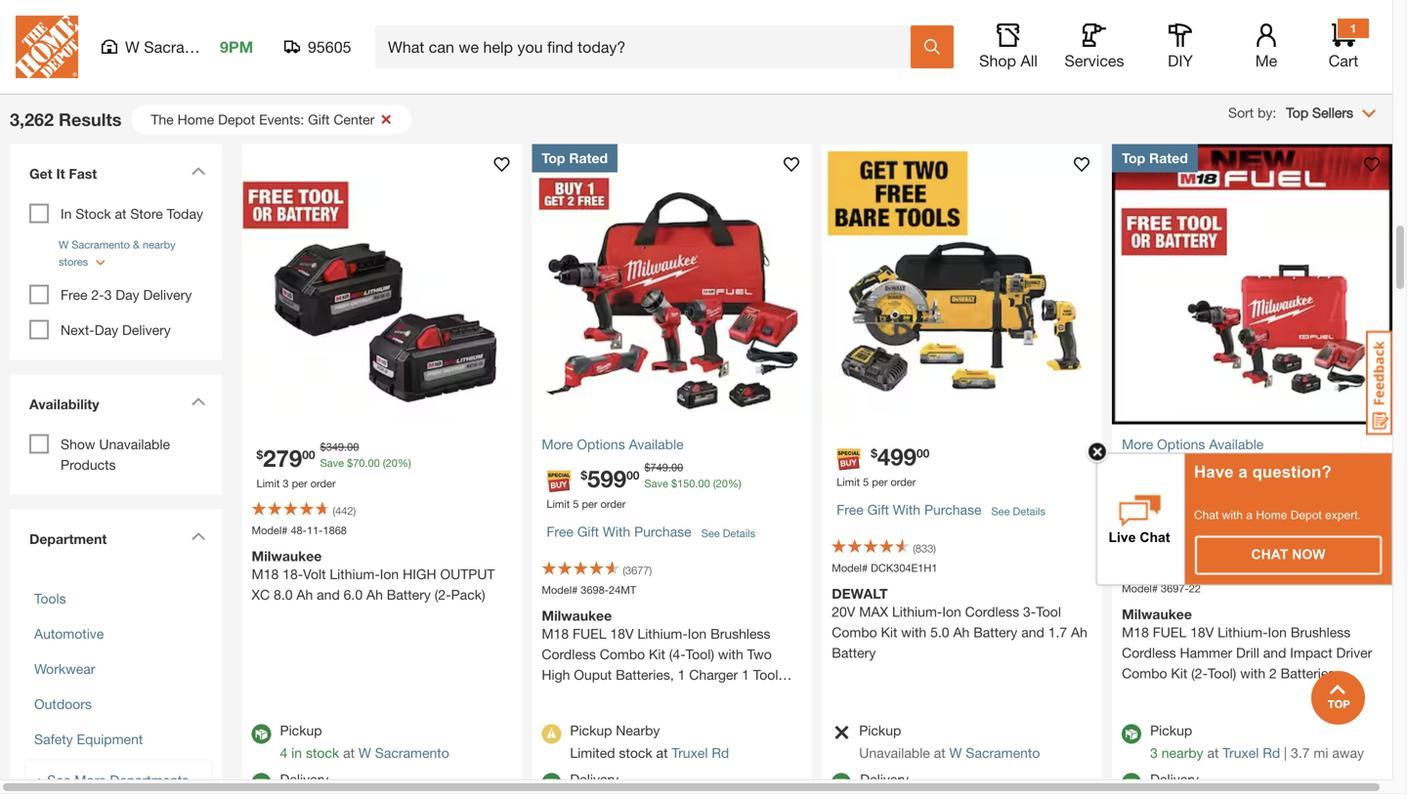Task type: locate. For each thing, give the bounding box(es) containing it.
more options available link up have a question? on the right
[[1122, 435, 1383, 455]]

available for 599
[[629, 437, 684, 453]]

1 caret icon image from the top
[[191, 167, 206, 176]]

0 vertical spatial %)
[[398, 457, 411, 470]]

milwaukee up "18-"
[[252, 548, 322, 565]]

1 horizontal spatial and
[[1022, 625, 1045, 641]]

kit down max
[[881, 625, 898, 641]]

2 truxel rd link from the left
[[1223, 745, 1281, 762]]

0 vertical spatial nearby
[[143, 239, 176, 251]]

gift left the center on the top left of the page
[[308, 112, 330, 128]]

limit inside $ 279 00 $ 349 . 00 save $ 70 . 00 ( 20 %) limit 3 per order
[[257, 478, 280, 490]]

1 horizontal spatial free gift with purchase see details
[[837, 502, 1046, 518]]

tool up 1.7
[[1037, 604, 1062, 620]]

free gift with purchase button up 833
[[837, 491, 982, 530]]

purchase up ( 3677 )
[[635, 524, 692, 540]]

combo inside milwaukee m18 fuel 18v lithium-ion brushless cordless combo kit (4-tool) with two high ouput batteries, 1 charger 1 tool bag
[[600, 647, 645, 663]]

center
[[334, 112, 375, 128]]

model# for model# dck304e1h1
[[832, 562, 868, 575]]

20 inside $ 279 00 $ 349 . 00 save $ 70 . 00 ( 20 %) limit 3 per order
[[386, 457, 398, 470]]

free down the limit 3 per order
[[1127, 523, 1154, 539]]

per
[[872, 476, 888, 489], [292, 478, 308, 490], [1163, 497, 1178, 509], [582, 498, 598, 511]]

18v inside milwaukee m18 fuel 18v lithium-ion brushless cordless combo kit (4-tool) with two high ouput batteries, 1 charger 1 tool bag
[[610, 626, 634, 642]]

products
[[61, 457, 116, 473]]

0 horizontal spatial more
[[75, 773, 106, 789]]

0 horizontal spatial brushless
[[711, 626, 771, 642]]

order down $ 599 00
[[601, 498, 626, 511]]

1 more options available link from the left
[[542, 435, 803, 455]]

limited stock for pickup image
[[542, 725, 562, 744], [832, 725, 851, 742]]

tool down two
[[754, 667, 779, 683]]

at inside pickup nearby limited stock at truxel rd
[[657, 745, 668, 762]]

1 horizontal spatial more options available
[[1122, 437, 1264, 453]]

0 horizontal spatial milwaukee
[[252, 548, 322, 565]]

available up "have"
[[1210, 437, 1264, 453]]

1 vertical spatial kit
[[649, 647, 666, 663]]

order up ( 442 )
[[311, 478, 336, 490]]

cordless left 3-
[[966, 604, 1020, 620]]

outdoors link up 3,262 results
[[20, 0, 122, 46]]

1 stock from the left
[[306, 745, 339, 762]]

rd left |
[[1263, 745, 1281, 762]]

2 available from the left
[[1210, 437, 1264, 453]]

1 vertical spatial details
[[723, 527, 756, 540]]

free gift with purchase see details up ( 3677 )
[[547, 524, 756, 540]]

0 horizontal spatial more options available
[[542, 437, 684, 453]]

truxel
[[672, 745, 708, 762], [1223, 745, 1260, 762]]

1 horizontal spatial unavailable
[[860, 745, 931, 762]]

high
[[403, 567, 437, 583]]

ion inside milwaukee m18 18-volt lithium-ion high output xc 8.0 ah and 6.0 ah battery (2-pack)
[[380, 567, 399, 583]]

2 more options available from the left
[[1122, 437, 1264, 453]]

48-
[[291, 525, 307, 537]]

0 horizontal spatial limited stock for pickup image
[[542, 725, 562, 744]]

stock
[[306, 745, 339, 762], [619, 745, 653, 762]]

0 vertical spatial details
[[1013, 505, 1046, 518]]

caret icon image for availability
[[191, 398, 206, 406]]

( up dck304e1h1
[[913, 543, 916, 555]]

1 top rated from the left
[[542, 150, 608, 166]]

1 vertical spatial shop
[[980, 51, 1017, 70]]

599
[[588, 465, 627, 493]]

combo for max
[[832, 625, 878, 641]]

0 horizontal spatial home
[[178, 112, 214, 128]]

the home depot events: gift center button
[[131, 105, 412, 135]]

more options available up 399 00
[[1122, 437, 1264, 453]]

fuel up 'hammer'
[[1153, 625, 1187, 641]]

brushless up two
[[711, 626, 771, 642]]

2 vertical spatial caret icon image
[[191, 532, 206, 541]]

the home depot logo image
[[16, 16, 78, 78]]

at inside pickup 3 nearby at truxel rd | 3.7 mi away
[[1208, 745, 1219, 762]]

20
[[386, 457, 398, 470], [716, 478, 728, 490]]

1 horizontal spatial options
[[1158, 437, 1206, 453]]

(
[[383, 457, 386, 470], [713, 478, 716, 490], [333, 505, 335, 518], [913, 543, 916, 555], [1204, 563, 1206, 576], [623, 565, 626, 577]]

per down 599
[[582, 498, 598, 511]]

delivery down limited
[[570, 772, 619, 788]]

brushless for 00
[[1291, 625, 1351, 641]]

lithium- inside milwaukee m18 fuel 18v lithium-ion brushless cordless combo kit (4-tool) with two high ouput batteries, 1 charger 1 tool bag
[[638, 626, 688, 642]]

me
[[1256, 51, 1278, 70]]

stock for limited
[[619, 745, 653, 762]]

with
[[1223, 509, 1244, 522], [902, 625, 927, 641], [718, 647, 744, 663], [1241, 666, 1266, 682]]

sacramento inside w sacramento & nearby stores
[[72, 239, 130, 251]]

shop all
[[980, 51, 1038, 70]]

ah right 8.0
[[297, 587, 313, 603]]

2 truxel from the left
[[1223, 745, 1260, 762]]

18v up 'hammer'
[[1191, 625, 1214, 641]]

18v
[[1191, 625, 1214, 641], [610, 626, 634, 642]]

lithium- up drill
[[1218, 625, 1268, 641]]

save
[[320, 457, 344, 470], [645, 478, 669, 490]]

tools up the automotive
[[34, 591, 66, 607]]

2 vertical spatial kit
[[1172, 666, 1188, 682]]

2 caret icon image from the top
[[191, 398, 206, 406]]

with for 499
[[893, 502, 921, 518]]

m18 up xc
[[252, 567, 279, 583]]

see for 499
[[992, 505, 1010, 518]]

milwaukee
[[252, 548, 322, 565], [1122, 607, 1193, 623], [542, 608, 612, 624]]

m18
[[252, 567, 279, 583], [1122, 625, 1150, 641], [542, 626, 569, 642]]

save down 749
[[645, 478, 669, 490]]

3 caret icon image from the top
[[191, 532, 206, 541]]

0 horizontal spatial more options available link
[[542, 435, 803, 455]]

fuel for 399
[[1153, 625, 1187, 641]]

limit down 279 at bottom
[[257, 478, 280, 490]]

sacramento inside pickup 4 in stock at w sacramento
[[375, 745, 449, 762]]

tool up services
[[1078, 27, 1103, 43]]

(2- for pack)
[[435, 587, 451, 603]]

2 rated from the left
[[1150, 150, 1189, 166]]

outdoors
[[42, 27, 100, 43], [34, 697, 92, 713]]

delivery
[[143, 287, 192, 303], [122, 322, 171, 338], [280, 772, 329, 788], [570, 772, 619, 788], [861, 772, 909, 788], [1151, 772, 1199, 788]]

1 down two
[[742, 667, 750, 683]]

2 stock from the left
[[619, 745, 653, 762]]

0 horizontal spatial combo
[[600, 647, 645, 663]]

$ inside $ 599 00
[[581, 469, 588, 482]]

1 available from the left
[[629, 437, 684, 453]]

0 horizontal spatial free gift with purchase see details
[[547, 524, 756, 540]]

with right chat
[[1223, 509, 1244, 522]]

outdoors down the workwear
[[34, 697, 92, 713]]

unavailable for pickup
[[860, 745, 931, 762]]

pickup inside pickup 4 in stock at w sacramento
[[280, 723, 322, 739]]

00 right 70
[[368, 457, 380, 470]]

2 w sacramento link from the left
[[950, 745, 1041, 762]]

home right the
[[178, 112, 214, 128]]

kit down 'hammer'
[[1172, 666, 1188, 682]]

rated
[[569, 150, 608, 166], [1150, 150, 1189, 166]]

1 horizontal spatial w sacramento link
[[950, 745, 1041, 762]]

tool) up charger
[[686, 647, 715, 663]]

pickup inside pickup 3 nearby at truxel rd | 3.7 mi away
[[1151, 723, 1193, 739]]

stock for in
[[306, 745, 339, 762]]

options up '399' at the right
[[1158, 437, 1206, 453]]

chat
[[1195, 509, 1219, 522]]

save inside $ 749 . 00 save $ 150 . 00 ( 20 %) limit 5 per order
[[645, 478, 669, 490]]

0 horizontal spatial fuel
[[573, 626, 607, 642]]

store
[[130, 206, 163, 222]]

model# for model# 3698-24mt
[[542, 584, 578, 597]]

cordless inside milwaukee m18 fuel 18v lithium-ion brushless cordless combo kit (4-tool) with two high ouput batteries, 1 charger 1 tool bag
[[542, 647, 596, 663]]

rated for $
[[569, 150, 608, 166]]

0 horizontal spatial battery
[[387, 587, 431, 603]]

stock right in
[[306, 745, 339, 762]]

milwaukee inside milwaukee m18 fuel 18v lithium-ion brushless cordless combo kit (4-tool) with two high ouput batteries, 1 charger 1 tool bag
[[542, 608, 612, 624]]

pickup for pickup nearby limited stock at truxel rd
[[570, 723, 612, 739]]

purchase up the chat
[[1215, 523, 1272, 539]]

0 horizontal spatial stock
[[306, 745, 339, 762]]

workwear link
[[34, 662, 95, 678]]

( up '24mt'
[[623, 565, 626, 577]]

pickup for pickup unavailable at w sacramento
[[860, 723, 902, 739]]

1 vertical spatial and
[[1022, 625, 1045, 641]]

more options available for 599
[[542, 437, 684, 453]]

outdoors link
[[20, 0, 122, 46], [34, 697, 92, 713]]

with left 5.0
[[902, 625, 927, 641]]

caret icon image
[[191, 167, 206, 176], [191, 398, 206, 406], [191, 532, 206, 541]]

0 horizontal spatial kit
[[649, 647, 666, 663]]

0 horizontal spatial with
[[603, 524, 631, 540]]

20v
[[832, 604, 856, 620]]

w inside pickup unavailable at w sacramento
[[950, 745, 962, 762]]

home inside 'the home depot events: gift center' 'button'
[[178, 112, 214, 128]]

20v max lithium-ion cordless 3-tool combo kit with 5.0 ah battery and 1.7 ah battery image
[[822, 144, 1103, 425]]

and down 3-
[[1022, 625, 1045, 641]]

m18 fuel 18v lithium-ion brushless cordless combo kit (4-tool) with two high ouput batteries, 1 charger 1 tool bag image
[[532, 144, 813, 425]]

gift down limit 5 per order
[[868, 502, 890, 518]]

20 right 150
[[716, 478, 728, 490]]

1 more options available from the left
[[542, 437, 684, 453]]

truxel rd link left |
[[1223, 745, 1281, 762]]

gift inside 'button'
[[308, 112, 330, 128]]

3 inside $ 279 00 $ 349 . 00 save $ 70 . 00 ( 20 %) limit 3 per order
[[283, 478, 289, 490]]

1 horizontal spatial nearby
[[1162, 745, 1204, 762]]

fuel inside milwaukee m18 fuel 18v lithium-ion brushless cordless combo kit (4-tool) with two high ouput batteries, 1 charger 1 tool bag
[[573, 626, 607, 642]]

kit inside dewalt 20v max lithium-ion cordless 3-tool combo kit with 5.0 ah battery and 1.7 ah battery
[[881, 625, 898, 641]]

0 horizontal spatial available
[[629, 437, 684, 453]]

1 horizontal spatial purchase
[[925, 502, 982, 518]]

options up 599
[[577, 437, 625, 453]]

home up the chat
[[1257, 509, 1288, 522]]

brushless for 599
[[711, 626, 771, 642]]

kit inside milwaukee m18 fuel 18v lithium-ion brushless cordless combo kit (4-tool) with two high ouput batteries, 1 charger 1 tool bag
[[649, 647, 666, 663]]

milwaukee m18 18-volt lithium-ion high output xc 8.0 ah and 6.0 ah battery (2-pack)
[[252, 548, 495, 603]]

( inside $ 749 . 00 save $ 150 . 00 ( 20 %) limit 5 per order
[[713, 478, 716, 490]]

with inside milwaukee m18 fuel 18v lithium-ion brushless cordless combo kit (4-tool) with two high ouput batteries, 1 charger 1 tool bag
[[718, 647, 744, 663]]

stock inside pickup nearby limited stock at truxel rd
[[619, 745, 653, 762]]

m18 up 'high'
[[542, 626, 569, 642]]

3 inside pickup 3 nearby at truxel rd | 3.7 mi away
[[1151, 745, 1158, 762]]

options for $
[[577, 437, 625, 453]]

ah right 1.7
[[1072, 625, 1088, 641]]

1 horizontal spatial stock
[[619, 745, 653, 762]]

unavailable inside show unavailable products
[[99, 437, 170, 453]]

2 horizontal spatial available shipping image
[[1122, 774, 1142, 793]]

drill
[[1237, 645, 1260, 661]]

delivery right available shipping icon
[[861, 772, 909, 788]]

1 horizontal spatial milwaukee
[[542, 608, 612, 624]]

lithium- inside milwaukee m18 fuel 18v lithium-ion brushless cordless hammer drill and impact driver combo kit (2-tool) with 2 batteries
[[1218, 625, 1268, 641]]

0 vertical spatial home
[[178, 112, 214, 128]]

free gift with purchase button for 499
[[837, 491, 982, 530]]

5
[[863, 476, 869, 489], [573, 498, 579, 511]]

combo inside dewalt 20v max lithium-ion cordless 3-tool combo kit with 5.0 ah battery and 1.7 ah battery
[[832, 625, 878, 641]]

all
[[1021, 51, 1038, 70]]

fuel inside milwaukee m18 fuel 18v lithium-ion brushless cordless hammer drill and impact driver combo kit (2-tool) with 2 batteries
[[1153, 625, 1187, 641]]

cordless for 00
[[1122, 645, 1177, 661]]

1 pickup from the left
[[280, 723, 322, 739]]

3677
[[626, 565, 650, 577]]

2 horizontal spatial kit
[[1172, 666, 1188, 682]]

00 inside "$ 499 00"
[[917, 447, 930, 460]]

1 rd from the left
[[712, 745, 730, 762]]

18v for 00
[[1191, 625, 1214, 641]]

lithium- for ah
[[330, 567, 380, 583]]

purchase up 833
[[925, 502, 982, 518]]

workwear
[[34, 662, 95, 678]]

shop left all
[[980, 51, 1017, 70]]

order inside $ 279 00 $ 349 . 00 save $ 70 . 00 ( 20 %) limit 3 per order
[[311, 478, 336, 490]]

$ 279 00 $ 349 . 00 save $ 70 . 00 ( 20 %) limit 3 per order
[[257, 441, 411, 490]]

( 3677 )
[[623, 565, 652, 577]]

shop for shop savings
[[1280, 27, 1312, 43]]

kit inside milwaukee m18 fuel 18v lithium-ion brushless cordless hammer drill and impact driver combo kit (2-tool) with 2 batteries
[[1172, 666, 1188, 682]]

caret icon image inside get it fast link
[[191, 167, 206, 176]]

18v down '24mt'
[[610, 626, 634, 642]]

shop savings image
[[1271, 0, 1374, 20]]

2 vertical spatial see
[[47, 773, 71, 789]]

1 horizontal spatial save
[[645, 478, 669, 490]]

1 available for pickup image from the left
[[252, 725, 271, 744]]

gift down the limit 3 per order
[[1158, 523, 1180, 539]]

1 horizontal spatial see
[[702, 527, 720, 540]]

0 horizontal spatial rd
[[712, 745, 730, 762]]

dewalt
[[832, 586, 888, 602]]

( down free gift with purchase
[[1204, 563, 1206, 576]]

2 top rated from the left
[[1122, 150, 1189, 166]]

a
[[1239, 463, 1248, 481], [1247, 509, 1253, 522]]

two
[[748, 647, 772, 663]]

in stock at store today link
[[61, 206, 203, 222]]

model# up dewalt
[[832, 562, 868, 575]]

more up the limit 3 per order
[[1122, 437, 1154, 453]]

max
[[860, 604, 889, 620]]

2 horizontal spatial m18
[[1122, 625, 1150, 641]]

2 more options available link from the left
[[1122, 435, 1383, 455]]

available for pickup image
[[252, 725, 271, 744], [1122, 725, 1142, 744]]

2 limited stock for pickup image from the left
[[832, 725, 851, 742]]

ion up charger
[[688, 626, 707, 642]]

lithium- inside milwaukee m18 18-volt lithium-ion high output xc 8.0 ah and 6.0 ah battery (2-pack)
[[330, 567, 380, 583]]

0 vertical spatial see
[[992, 505, 1010, 518]]

fuel up ouput
[[573, 626, 607, 642]]

cordless inside milwaukee m18 fuel 18v lithium-ion brushless cordless hammer drill and impact driver combo kit (2-tool) with 2 batteries
[[1122, 645, 1177, 661]]

1 horizontal spatial truxel rd link
[[1223, 745, 1281, 762]]

1 truxel from the left
[[672, 745, 708, 762]]

m18 inside milwaukee m18 fuel 18v lithium-ion brushless cordless combo kit (4-tool) with two high ouput batteries, 1 charger 1 tool bag
[[542, 626, 569, 642]]

ion left 'high'
[[380, 567, 399, 583]]

1 available shipping image from the left
[[252, 774, 271, 793]]

per down 279 at bottom
[[292, 478, 308, 490]]

0 horizontal spatial available shipping image
[[252, 774, 271, 793]]

save down 349
[[320, 457, 344, 470]]

1 horizontal spatial see details button
[[992, 494, 1046, 530]]

order
[[891, 476, 916, 489], [311, 478, 336, 490], [1181, 497, 1207, 509], [601, 498, 626, 511]]

4 pickup from the left
[[1151, 723, 1193, 739]]

model# for model# 3697-22
[[1122, 583, 1158, 595]]

limited
[[570, 745, 615, 762]]

3 pickup from the left
[[860, 723, 902, 739]]

( for ( 1488 )
[[1204, 563, 1206, 576]]

m18 for $
[[542, 626, 569, 642]]

18v inside milwaukee m18 fuel 18v lithium-ion brushless cordless hammer drill and impact driver combo kit (2-tool) with 2 batteries
[[1191, 625, 1214, 641]]

and
[[317, 587, 340, 603], [1022, 625, 1045, 641], [1264, 645, 1287, 661]]

( up 1868 on the bottom left of the page
[[333, 505, 335, 518]]

399
[[1168, 463, 1207, 491]]

11-
[[307, 525, 323, 537]]

sort
[[1229, 105, 1254, 121]]

$
[[320, 441, 326, 454], [871, 447, 878, 460], [257, 448, 263, 462], [347, 457, 353, 470], [645, 461, 651, 474], [581, 469, 588, 482], [672, 478, 678, 490]]

1 rated from the left
[[569, 150, 608, 166]]

0 horizontal spatial rated
[[569, 150, 608, 166]]

equipment
[[77, 732, 143, 748]]

0 horizontal spatial tool)
[[686, 647, 715, 663]]

ion up 2
[[1268, 625, 1287, 641]]

0 horizontal spatial nearby
[[143, 239, 176, 251]]

1 up 'cart'
[[1351, 22, 1357, 35]]

purchase for 599
[[635, 524, 692, 540]]

1 w sacramento link from the left
[[359, 745, 449, 762]]

2 pickup from the left
[[570, 723, 612, 739]]

free gift with purchase see details
[[837, 502, 1046, 518], [547, 524, 756, 540]]

lithium-
[[330, 567, 380, 583], [893, 604, 943, 620], [1218, 625, 1268, 641], [638, 626, 688, 642]]

expert.
[[1326, 509, 1362, 522]]

brushless inside milwaukee m18 fuel 18v lithium-ion brushless cordless combo kit (4-tool) with two high ouput batteries, 1 charger 1 tool bag
[[711, 626, 771, 642]]

cordless left 'hammer'
[[1122, 645, 1177, 661]]

2 available shipping image from the left
[[542, 774, 562, 793]]

lithium- inside dewalt 20v max lithium-ion cordless 3-tool combo kit with 5.0 ah battery and 1.7 ah battery
[[893, 604, 943, 620]]

1 vertical spatial (2-
[[1192, 666, 1208, 682]]

1 horizontal spatial shop
[[1280, 27, 1312, 43]]

0 horizontal spatial and
[[317, 587, 340, 603]]

2 options from the left
[[1158, 437, 1206, 453]]

battery
[[387, 587, 431, 603], [974, 625, 1018, 641], [832, 645, 876, 661]]

0 vertical spatial kit
[[881, 625, 898, 641]]

ion inside milwaukee m18 fuel 18v lithium-ion brushless cordless combo kit (4-tool) with two high ouput batteries, 1 charger 1 tool bag
[[688, 626, 707, 642]]

00
[[347, 441, 359, 454], [917, 447, 930, 460], [302, 448, 315, 462], [368, 457, 380, 470], [672, 461, 684, 474], [1207, 467, 1220, 481], [627, 469, 640, 482], [698, 478, 710, 490]]

ion inside milwaukee m18 fuel 18v lithium-ion brushless cordless hammer drill and impact driver combo kit (2-tool) with 2 batteries
[[1268, 625, 1287, 641]]

tools inside "air compressor tools"
[[263, 48, 295, 64]]

see details button for 499
[[992, 494, 1046, 530]]

more up $ 749 . 00 save $ 150 . 00 ( 20 %) limit 5 per order
[[542, 437, 573, 453]]

1 horizontal spatial top rated
[[1122, 150, 1189, 166]]

2 horizontal spatial and
[[1264, 645, 1287, 661]]

%) inside $ 749 . 00 save $ 150 . 00 ( 20 %) limit 5 per order
[[728, 478, 742, 490]]

caret icon image for get it fast
[[191, 167, 206, 176]]

kit left (4-
[[649, 647, 666, 663]]

1 vertical spatial free gift with purchase see details
[[547, 524, 756, 540]]

0 vertical spatial unavailable
[[99, 437, 170, 453]]

m18 inside milwaukee m18 18-volt lithium-ion high output xc 8.0 ah and 6.0 ah battery (2-pack)
[[252, 567, 279, 583]]

5 inside $ 749 . 00 save $ 150 . 00 ( 20 %) limit 5 per order
[[573, 498, 579, 511]]

nearby inside pickup 3 nearby at truxel rd | 3.7 mi away
[[1162, 745, 1204, 762]]

per inside $ 749 . 00 save $ 150 . 00 ( 20 %) limit 5 per order
[[582, 498, 598, 511]]

save inside $ 279 00 $ 349 . 00 save $ 70 . 00 ( 20 %) limit 3 per order
[[320, 457, 344, 470]]

2 vertical spatial and
[[1264, 645, 1287, 661]]

rd inside pickup nearby limited stock at truxel rd
[[712, 745, 730, 762]]

a right "have"
[[1239, 463, 1248, 481]]

pickup inside pickup unavailable at w sacramento
[[860, 723, 902, 739]]

brushless inside milwaukee m18 fuel 18v lithium-ion brushless cordless hammer drill and impact driver combo kit (2-tool) with 2 batteries
[[1291, 625, 1351, 641]]

events:
[[259, 112, 304, 128]]

details
[[1013, 505, 1046, 518], [723, 527, 756, 540]]

(2- down 'hammer'
[[1192, 666, 1208, 682]]

free 2-3 day delivery
[[61, 287, 192, 303]]

battery down 20v
[[832, 645, 876, 661]]

fast
[[69, 166, 97, 182]]

with up charger
[[718, 647, 744, 663]]

1 options from the left
[[577, 437, 625, 453]]

6.0
[[344, 587, 363, 603]]

home
[[178, 112, 214, 128], [1257, 509, 1288, 522]]

shop inside button
[[980, 51, 1017, 70]]

lithium- up 5.0
[[893, 604, 943, 620]]

m18 inside milwaukee m18 fuel 18v lithium-ion brushless cordless hammer drill and impact driver combo kit (2-tool) with 2 batteries
[[1122, 625, 1150, 641]]

(2- for tool)
[[1192, 666, 1208, 682]]

battery right 5.0
[[974, 625, 1018, 641]]

442
[[335, 505, 353, 518]]

20 inside $ 749 . 00 save $ 150 . 00 ( 20 %) limit 5 per order
[[716, 478, 728, 490]]

more options available for 00
[[1122, 437, 1264, 453]]

1 horizontal spatial limited stock for pickup image
[[832, 725, 851, 742]]

rd
[[712, 745, 730, 762], [1263, 745, 1281, 762]]

pickup inside pickup nearby limited stock at truxel rd
[[570, 723, 612, 739]]

0 horizontal spatial see details button
[[702, 516, 756, 552]]

1 horizontal spatial more
[[542, 437, 573, 453]]

available shipping image for $
[[542, 774, 562, 793]]

limited stock for pickup image up available shipping icon
[[832, 725, 851, 742]]

rated for 399
[[1150, 150, 1189, 166]]

rd down charger
[[712, 745, 730, 762]]

lithium- for two
[[638, 626, 688, 642]]

(2- inside milwaukee m18 fuel 18v lithium-ion brushless cordless hammer drill and impact driver combo kit (2-tool) with 2 batteries
[[1192, 666, 1208, 682]]

free up model# 3698-24mt
[[547, 524, 574, 540]]

outdoors image
[[20, 0, 122, 20]]

5 up 'model# dck304e1h1'
[[863, 476, 869, 489]]

+ see more departments
[[35, 773, 189, 789]]

available shipping image
[[832, 774, 852, 793]]

0 horizontal spatial purchase
[[635, 524, 692, 540]]

sellers
[[1313, 105, 1354, 121]]

1 horizontal spatial available shipping image
[[542, 774, 562, 793]]

2 vertical spatial battery
[[832, 645, 876, 661]]

more options available link for 599
[[542, 435, 803, 455]]

1 vertical spatial 20
[[716, 478, 728, 490]]

1 limited stock for pickup image from the left
[[542, 725, 562, 744]]

top for 00
[[1122, 150, 1146, 166]]

hammer
[[1180, 645, 1233, 661]]

1 horizontal spatial 20
[[716, 478, 728, 490]]

caret icon image inside department link
[[191, 532, 206, 541]]

available shipping image
[[252, 774, 271, 793], [542, 774, 562, 793], [1122, 774, 1142, 793]]

18-
[[283, 567, 303, 583]]

available for pickup image for 3 nearby
[[1122, 725, 1142, 744]]

833
[[916, 543, 934, 555]]

available up 749
[[629, 437, 684, 453]]

1 vertical spatial %)
[[728, 478, 742, 490]]

in stock at store today
[[61, 206, 203, 222]]

air compressor tools link
[[228, 0, 331, 66]]

1 vertical spatial caret icon image
[[191, 398, 206, 406]]

with down limit 5 per order
[[893, 502, 921, 518]]

stock inside pickup 4 in stock at w sacramento
[[306, 745, 339, 762]]

1 horizontal spatial fuel
[[1153, 625, 1187, 641]]

0 vertical spatial 20
[[386, 457, 398, 470]]

shop down the shop savings image
[[1280, 27, 1312, 43]]

w sacramento link
[[359, 745, 449, 762], [950, 745, 1041, 762]]

1 horizontal spatial depot
[[1291, 509, 1322, 522]]

2 available for pickup image from the left
[[1122, 725, 1142, 744]]

1 horizontal spatial cordless
[[966, 604, 1020, 620]]

w
[[125, 38, 140, 56], [59, 239, 69, 251], [359, 745, 371, 762], [950, 745, 962, 762]]

1 horizontal spatial tool)
[[1208, 666, 1237, 682]]

tool chests
[[1078, 27, 1150, 43]]

power
[[868, 27, 907, 43]]

1 horizontal spatial 18v
[[1191, 625, 1214, 641]]

unavailable inside pickup unavailable at w sacramento
[[860, 745, 931, 762]]

1 horizontal spatial details
[[1013, 505, 1046, 518]]

depot inside 'button'
[[218, 112, 255, 128]]

1 horizontal spatial top
[[1122, 150, 1146, 166]]

1 vertical spatial save
[[645, 478, 669, 490]]

0 horizontal spatial tools
[[34, 591, 66, 607]]

0 horizontal spatial unavailable
[[99, 437, 170, 453]]

at inside pickup 4 in stock at w sacramento
[[343, 745, 355, 762]]

more options available link up 749
[[542, 435, 803, 455]]

batteries,
[[616, 667, 674, 683]]

2 rd from the left
[[1263, 745, 1281, 762]]

dck304e1h1
[[871, 562, 938, 575]]

1 inside cart 1
[[1351, 22, 1357, 35]]

1 horizontal spatial kit
[[881, 625, 898, 641]]

next-day delivery link
[[61, 322, 171, 338]]

0 horizontal spatial (2-
[[435, 587, 451, 603]]

model# left 3697-
[[1122, 583, 1158, 595]]

outdoors down outdoors image
[[42, 27, 100, 43]]

399 00
[[1168, 463, 1220, 491]]

and up 2
[[1264, 645, 1287, 661]]

see inside + see more departments link
[[47, 773, 71, 789]]

model#
[[252, 525, 288, 537], [832, 562, 868, 575], [1122, 583, 1158, 595], [542, 584, 578, 597]]

0 horizontal spatial save
[[320, 457, 344, 470]]

lithium- up (4-
[[638, 626, 688, 642]]

with down chat
[[1184, 523, 1211, 539]]

0 horizontal spatial cordless
[[542, 647, 596, 663]]

top rated for 399
[[1122, 150, 1189, 166]]

free gift with purchase button for 00
[[1127, 511, 1272, 550]]

ion for two
[[688, 626, 707, 642]]

away
[[1333, 745, 1365, 762]]

milwaukee inside milwaukee m18 fuel 18v lithium-ion brushless cordless hammer drill and impact driver combo kit (2-tool) with 2 batteries
[[1122, 607, 1193, 623]]

with inside milwaukee m18 fuel 18v lithium-ion brushless cordless hammer drill and impact driver combo kit (2-tool) with 2 batteries
[[1241, 666, 1266, 682]]

0 vertical spatial free gift with purchase see details
[[837, 502, 1046, 518]]

free gift with purchase
[[1127, 523, 1272, 539]]

rd inside pickup 3 nearby at truxel rd | 3.7 mi away
[[1263, 745, 1281, 762]]

limit
[[837, 476, 860, 489], [257, 478, 280, 490], [1127, 497, 1151, 509], [547, 498, 570, 511]]

1 horizontal spatial (2-
[[1192, 666, 1208, 682]]

3
[[104, 287, 112, 303], [283, 478, 289, 490], [1154, 497, 1160, 509], [1151, 745, 1158, 762]]

1 horizontal spatial truxel
[[1223, 745, 1260, 762]]

a right chat
[[1247, 509, 1253, 522]]

available shipping image for 399
[[1122, 774, 1142, 793]]

0 vertical spatial outdoors
[[42, 27, 100, 43]]

(2- inside milwaukee m18 18-volt lithium-ion high output xc 8.0 ah and 6.0 ah battery (2-pack)
[[435, 587, 451, 603]]

2 horizontal spatial see
[[992, 505, 1010, 518]]

3698-
[[581, 584, 609, 597]]

2 horizontal spatial combo
[[1122, 666, 1168, 682]]

caret icon image inside 'availability' link
[[191, 398, 206, 406]]

limit up model# 3698-24mt
[[547, 498, 570, 511]]

2 horizontal spatial 1
[[1351, 22, 1357, 35]]

3 available shipping image from the left
[[1122, 774, 1142, 793]]

free gift with purchase button for 599
[[547, 513, 692, 552]]

( right 70
[[383, 457, 386, 470]]



Task type: vqa. For each thing, say whether or not it's contained in the screenshot.
"and" within Milwaukee M18 18-Volt Lithium-Ion High Output Xc 8.0 Ah And 6.0 Ah Battery (2-Pack)
yes



Task type: describe. For each thing, give the bounding box(es) containing it.
order down "$ 499 00"
[[891, 476, 916, 489]]

options for 399
[[1158, 437, 1206, 453]]

lithium- for combo
[[1218, 625, 1268, 641]]

chat
[[1252, 547, 1289, 563]]

1 vertical spatial home
[[1257, 509, 1288, 522]]

tool chests link
[[1062, 0, 1165, 46]]

power tools link
[[854, 0, 956, 46]]

automotive link
[[34, 626, 104, 642]]

1 vertical spatial day
[[95, 322, 118, 338]]

0 vertical spatial outdoors link
[[20, 0, 122, 46]]

chests
[[1107, 27, 1150, 43]]

m18 for 399
[[1122, 625, 1150, 641]]

compressor
[[252, 27, 327, 43]]

00 right 150
[[698, 478, 710, 490]]

18v for 599
[[610, 626, 634, 642]]

limit up 'model# dck304e1h1'
[[837, 476, 860, 489]]

order inside $ 749 . 00 save $ 150 . 00 ( 20 %) limit 5 per order
[[601, 498, 626, 511]]

1 horizontal spatial 1
[[742, 667, 750, 683]]

tool left sets
[[478, 27, 503, 43]]

air
[[232, 27, 248, 43]]

2 horizontal spatial battery
[[974, 625, 1018, 641]]

per inside $ 279 00 $ 349 . 00 save $ 70 . 00 ( 20 %) limit 3 per order
[[292, 478, 308, 490]]

feedback link image
[[1367, 330, 1393, 436]]

00 inside 399 00
[[1207, 467, 1220, 481]]

model# for model# 48-11-1868
[[252, 525, 288, 537]]

2 horizontal spatial with
[[1184, 523, 1211, 539]]

more for $
[[542, 437, 573, 453]]

m18 18-volt lithium-ion high output xc 8.0 ah and 6.0 ah battery (2-pack) image
[[242, 144, 522, 425]]

$ inside "$ 499 00"
[[871, 447, 878, 460]]

results
[[59, 109, 122, 130]]

more for 399
[[1122, 437, 1154, 453]]

in
[[61, 206, 72, 222]]

( inside $ 279 00 $ 349 . 00 save $ 70 . 00 ( 20 %) limit 3 per order
[[383, 457, 386, 470]]

m18 fuel 18v lithium-ion brushless cordless hammer drill and impact driver combo kit (2-tool) with 2 batteries image
[[1113, 144, 1393, 425]]

combo inside milwaukee m18 fuel 18v lithium-ion brushless cordless hammer drill and impact driver combo kit (2-tool) with 2 batteries
[[1122, 666, 1168, 682]]

What can we help you find today? search field
[[388, 26, 910, 67]]

details for 599
[[723, 527, 756, 540]]

1868
[[323, 525, 347, 537]]

combo for fuel
[[600, 647, 645, 663]]

cart 1
[[1329, 22, 1359, 70]]

show unavailable products
[[61, 437, 170, 473]]

tool inside dewalt 20v max lithium-ion cordless 3-tool combo kit with 5.0 ah battery and 1.7 ah battery
[[1037, 604, 1062, 620]]

8.0
[[274, 587, 293, 603]]

delivery for pickup nearby limited stock at truxel rd
[[570, 772, 619, 788]]

w inside pickup 4 in stock at w sacramento
[[359, 745, 371, 762]]

sacramento inside pickup unavailable at w sacramento
[[966, 745, 1041, 762]]

00 up 70
[[347, 441, 359, 454]]

delivery down free 2-3 day delivery link
[[122, 322, 171, 338]]

free down limit 5 per order
[[837, 502, 864, 518]]

w inside w sacramento & nearby stores
[[59, 239, 69, 251]]

tool) inside milwaukee m18 fuel 18v lithium-ion brushless cordless hammer drill and impact driver combo kit (2-tool) with 2 batteries
[[1208, 666, 1237, 682]]

delivery up the next-day delivery link
[[143, 287, 192, 303]]

hand tool sets link
[[437, 0, 539, 46]]

sets
[[507, 27, 534, 43]]

fuel for $
[[573, 626, 607, 642]]

free left 2-
[[61, 287, 87, 303]]

0 horizontal spatial 1
[[678, 667, 686, 683]]

( for ( 833 )
[[913, 543, 916, 555]]

pack)
[[451, 587, 485, 603]]

shop all button
[[978, 23, 1040, 70]]

battery inside milwaukee m18 18-volt lithium-ion high output xc 8.0 ah and 6.0 ah battery (2-pack)
[[387, 587, 431, 603]]

( 833 )
[[913, 543, 936, 555]]

order down 399 00
[[1181, 497, 1207, 509]]

95605
[[308, 38, 351, 56]]

1 vertical spatial a
[[1247, 509, 1253, 522]]

per down 499
[[872, 476, 888, 489]]

me button
[[1236, 23, 1298, 70]]

( for ( 3677 )
[[623, 565, 626, 577]]

batteries
[[1281, 666, 1336, 682]]

cart
[[1329, 51, 1359, 70]]

delivery for pickup 3 nearby at truxel rd | 3.7 mi away
[[1151, 772, 1199, 788]]

milwaukee m18 fuel 18v lithium-ion brushless cordless combo kit (4-tool) with two high ouput batteries, 1 charger 1 tool bag
[[542, 608, 779, 704]]

limited stock for pickup image for pickup nearby
[[542, 725, 562, 744]]

2 horizontal spatial top
[[1287, 105, 1309, 121]]

kit for with
[[881, 625, 898, 641]]

chat with a home depot expert.
[[1195, 509, 1362, 522]]

1 horizontal spatial 5
[[863, 476, 869, 489]]

delivery for pickup 4 in stock at w sacramento
[[280, 772, 329, 788]]

0 vertical spatial a
[[1239, 463, 1248, 481]]

milwaukee inside milwaukee m18 18-volt lithium-ion high output xc 8.0 ah and 6.0 ah battery (2-pack)
[[252, 548, 322, 565]]

00 left 349
[[302, 448, 315, 462]]

savings
[[1316, 27, 1365, 43]]

driver
[[1337, 645, 1373, 661]]

tool inside milwaukee m18 fuel 18v lithium-ion brushless cordless combo kit (4-tool) with two high ouput batteries, 1 charger 1 tool bag
[[754, 667, 779, 683]]

5.0
[[931, 625, 950, 641]]

00 inside $ 599 00
[[627, 469, 640, 482]]

%) inside $ 279 00 $ 349 . 00 save $ 70 . 00 ( 20 %) limit 3 per order
[[398, 457, 411, 470]]

hand
[[441, 27, 474, 43]]

milwaukee for 399
[[1122, 607, 1193, 623]]

nearby
[[616, 723, 660, 739]]

air compressor tools
[[232, 27, 327, 64]]

3-
[[1024, 604, 1037, 620]]

xc
[[252, 587, 270, 603]]

details for 499
[[1013, 505, 1046, 518]]

get it fast
[[29, 166, 97, 182]]

ion inside dewalt 20v max lithium-ion cordless 3-tool combo kit with 5.0 ah battery and 1.7 ah battery
[[943, 604, 962, 620]]

kit for (4-
[[649, 647, 666, 663]]

at inside pickup unavailable at w sacramento
[[934, 745, 946, 762]]

model# 48-11-1868
[[252, 525, 347, 537]]

services
[[1065, 51, 1125, 70]]

departments
[[110, 773, 189, 789]]

4
[[280, 745, 288, 762]]

safety
[[34, 732, 73, 748]]

0 vertical spatial day
[[116, 287, 139, 303]]

( 442 )
[[333, 505, 356, 518]]

3.7
[[1291, 745, 1310, 762]]

70
[[353, 457, 365, 470]]

free gift with purchase see details for 499
[[837, 502, 1046, 518]]

available for pickup image for 4 in stock
[[252, 725, 271, 744]]

more options available link for 00
[[1122, 435, 1383, 455]]

hand tool sets
[[441, 27, 534, 43]]

top rated for $
[[542, 150, 608, 166]]

( 1488 )
[[1204, 563, 1233, 576]]

cordless inside dewalt 20v max lithium-ion cordless 3-tool combo kit with 5.0 ah battery and 1.7 ah battery
[[966, 604, 1020, 620]]

available for 00
[[1210, 437, 1264, 453]]

output
[[440, 567, 495, 583]]

safety equipment link
[[34, 732, 143, 748]]

limit up free gift with purchase
[[1127, 497, 1151, 509]]

$ 749 . 00 save $ 150 . 00 ( 20 %) limit 5 per order
[[547, 461, 742, 511]]

free gift with purchase see details for 599
[[547, 524, 756, 540]]

unavailable for show
[[99, 437, 170, 453]]

9pm
[[220, 38, 253, 56]]

2 horizontal spatial tools
[[911, 27, 942, 43]]

1488
[[1206, 563, 1230, 576]]

charger
[[690, 667, 738, 683]]

per down '399' at the right
[[1163, 497, 1178, 509]]

purchase for 499
[[925, 502, 982, 518]]

ah right 5.0
[[954, 625, 970, 641]]

2
[[1270, 666, 1278, 682]]

) for ( 3677 )
[[650, 565, 652, 577]]

model# dck304e1h1
[[832, 562, 938, 575]]

stock
[[76, 206, 111, 222]]

( for ( 442 )
[[333, 505, 335, 518]]

1 vertical spatial depot
[[1291, 509, 1322, 522]]

ion for combo
[[1268, 625, 1287, 641]]

tool) inside milwaukee m18 fuel 18v lithium-ion brushless cordless combo kit (4-tool) with two high ouput batteries, 1 charger 1 tool bag
[[686, 647, 715, 663]]

|
[[1285, 745, 1288, 762]]

top for 599
[[542, 150, 566, 166]]

by:
[[1258, 105, 1277, 121]]

2 vertical spatial tools
[[34, 591, 66, 607]]

nearby inside w sacramento & nearby stores
[[143, 239, 176, 251]]

diy button
[[1150, 23, 1212, 70]]

pickup for pickup 4 in stock at w sacramento
[[280, 723, 322, 739]]

limit inside $ 749 . 00 save $ 150 . 00 ( 20 %) limit 5 per order
[[547, 498, 570, 511]]

next-day delivery
[[61, 322, 171, 338]]

cordless for 599
[[542, 647, 596, 663]]

outdoors inside outdoors link
[[42, 27, 100, 43]]

shop for shop all
[[980, 51, 1017, 70]]

mi
[[1314, 745, 1329, 762]]

model# 3697-22
[[1122, 583, 1202, 595]]

1 vertical spatial outdoors
[[34, 697, 92, 713]]

ouput
[[574, 667, 612, 683]]

3697-
[[1161, 583, 1190, 595]]

see for 599
[[702, 527, 720, 540]]

1 truxel rd link from the left
[[672, 745, 730, 762]]

2 horizontal spatial purchase
[[1215, 523, 1272, 539]]

) for ( 442 )
[[353, 505, 356, 518]]

and inside milwaukee m18 18-volt lithium-ion high output xc 8.0 ah and 6.0 ah battery (2-pack)
[[317, 587, 340, 603]]

3,262 results
[[10, 109, 122, 130]]

w sacramento & nearby stores
[[59, 239, 176, 269]]

with for 599
[[603, 524, 631, 540]]

ah right the 6.0
[[367, 587, 383, 603]]

model# 3698-24mt
[[542, 584, 637, 597]]

get
[[29, 166, 52, 182]]

milwaukee for $
[[542, 608, 612, 624]]

caret icon image for department
[[191, 532, 206, 541]]

1 horizontal spatial battery
[[832, 645, 876, 661]]

truxel inside pickup 3 nearby at truxel rd | 3.7 mi away
[[1223, 745, 1260, 762]]

+ see more departments link
[[24, 760, 213, 795]]

stores
[[59, 256, 88, 269]]

) for ( 833 )
[[934, 543, 936, 555]]

with inside dewalt 20v max lithium-ion cordless 3-tool combo kit with 5.0 ah battery and 1.7 ah battery
[[902, 625, 927, 641]]

and inside dewalt 20v max lithium-ion cordless 3-tool combo kit with 5.0 ah battery and 1.7 ah battery
[[1022, 625, 1045, 641]]

shop savings
[[1280, 27, 1365, 43]]

department link
[[20, 520, 213, 560]]

shop savings link
[[1271, 0, 1374, 46]]

see details button for 599
[[702, 516, 756, 552]]

get it fast link
[[20, 154, 213, 199]]

the home depot events: gift center
[[151, 112, 375, 128]]

have a question?
[[1195, 463, 1332, 481]]

gift down 599
[[578, 524, 599, 540]]

safety equipment
[[34, 732, 143, 748]]

and inside milwaukee m18 fuel 18v lithium-ion brushless cordless hammer drill and impact driver combo kit (2-tool) with 2 batteries
[[1264, 645, 1287, 661]]

ion for ah
[[380, 567, 399, 583]]

high
[[542, 667, 570, 683]]

pickup nearby limited stock at truxel rd
[[570, 723, 730, 762]]

availability
[[29, 397, 99, 413]]

truxel inside pickup nearby limited stock at truxel rd
[[672, 745, 708, 762]]

00 right 749
[[672, 461, 684, 474]]

delivery for pickup unavailable at w sacramento
[[861, 772, 909, 788]]

limited stock for pickup image for pickup
[[832, 725, 851, 742]]

show
[[61, 437, 95, 453]]

) for ( 1488 )
[[1230, 563, 1233, 576]]

&
[[133, 239, 140, 251]]

1 vertical spatial outdoors link
[[34, 697, 92, 713]]

tools link
[[34, 591, 66, 607]]

pickup for pickup 3 nearby at truxel rd | 3.7 mi away
[[1151, 723, 1193, 739]]



